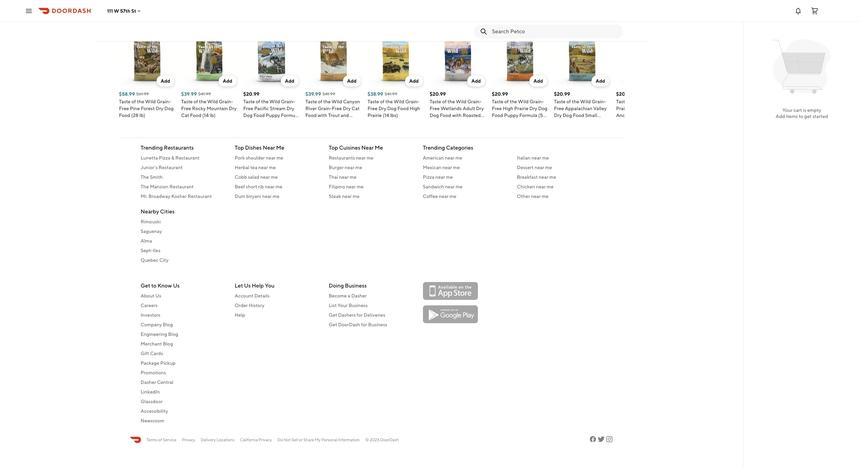 Task type: locate. For each thing, give the bounding box(es) containing it.
0 horizontal spatial top
[[235, 145, 244, 151]]

0 horizontal spatial trending
[[141, 145, 163, 151]]

1 $41.99 from the left
[[198, 91, 211, 97]]

me up restaurants near me link
[[375, 145, 383, 151]]

near for italian near me
[[532, 155, 541, 161]]

(5 inside the $20.99 taste of the wild grain- free high prairie dry dog food puppy formula (5 lb)
[[538, 113, 543, 118]]

2 horizontal spatial prairie
[[616, 106, 631, 111]]

1 vertical spatial get
[[329, 313, 337, 318]]

near for chicken near me
[[536, 184, 546, 190]]

$20.99 inside the $20.99 taste of the wild grain- free high prairie dry dog food puppy formula (5 lb)
[[492, 91, 508, 97]]

1 horizontal spatial cat
[[352, 106, 360, 111]]

the
[[150, 15, 163, 25], [137, 99, 144, 104], [199, 99, 206, 104], [261, 99, 269, 104], [323, 99, 331, 104], [386, 99, 393, 104], [448, 99, 455, 104], [510, 99, 517, 104], [572, 99, 579, 104], [634, 99, 642, 104]]

0 horizontal spatial near
[[263, 145, 275, 151]]

me up sandwich near me
[[446, 174, 453, 180]]

0 horizontal spatial restaurants
[[164, 145, 194, 151]]

(14 down and
[[342, 120, 348, 125]]

2 top from the left
[[329, 145, 338, 151]]

free up trout in the top left of the page
[[332, 106, 342, 111]]

0 horizontal spatial $39.99
[[181, 91, 197, 97]]

near up dessert near me
[[532, 155, 541, 161]]

blog down 'engineering blog' at the bottom left of page
[[163, 341, 173, 347]]

taste of the wild grain-free appalachian valley dry dog food small breed (5 lb) image
[[554, 31, 611, 88]]

$39.99
[[181, 91, 197, 97], [305, 91, 321, 97]]

us right let
[[244, 283, 251, 289]]

0 vertical spatial restaurants
[[164, 145, 194, 151]]

1 puppy from the left
[[266, 113, 280, 118]]

(14 inside $38.99 $41.99 taste of the wild grain- free dry dog food high prairie (14 lbs)
[[383, 113, 389, 118]]

1 vertical spatial for
[[361, 322, 367, 328]]

lunetta pizza & restaurant link
[[141, 155, 226, 161]]

1 horizontal spatial with
[[452, 113, 462, 118]]

me down sandwich near me
[[450, 194, 456, 199]]

1 horizontal spatial near
[[361, 145, 374, 151]]

0 horizontal spatial puppy
[[266, 113, 280, 118]]

1 horizontal spatial $41.99
[[323, 91, 335, 97]]

lbs)
[[390, 113, 398, 118]]

1 horizontal spatial (14
[[342, 120, 348, 125]]

kosher
[[171, 194, 187, 199]]

0 horizontal spatial doordash
[[338, 322, 360, 328]]

privacy link
[[182, 437, 195, 443]]

me inside 'link'
[[545, 165, 552, 170]]

2 near from the left
[[361, 145, 374, 151]]

food inside $39.99 $41.99 taste of the wild canyon river grain-free dry cat food with trout and smoked salmon (14 lb)
[[305, 113, 317, 118]]

(5 inside $20.99 taste of the wild ancient prairie dry dog food with ancient grains (5 lb)
[[650, 113, 654, 118]]

add left items
[[776, 114, 785, 119]]

us for about us
[[155, 293, 161, 299]]

herbal
[[235, 165, 249, 170]]

business up get dashers for deliveries
[[349, 303, 368, 308]]

taste inside $20.99 taste of the wild ancient prairie dry dog food with ancient grains (5 lb)
[[616, 99, 628, 104]]

food inside the $58.99 $61.99 taste of the wild grain- free pine forest dry dog food (28 lb)
[[119, 113, 130, 118]]

short
[[246, 184, 257, 190]]

0 vertical spatial pizza
[[159, 155, 170, 161]]

us right know
[[173, 283, 180, 289]]

0 horizontal spatial us
[[155, 293, 161, 299]]

near for restaurants near me
[[356, 155, 366, 161]]

$20.99 for $20.99 taste of the wild grain- free pacific stream dry dog food puppy formula (5 lb)
[[243, 91, 260, 97]]

0 horizontal spatial cat
[[181, 113, 189, 118]]

me for other near me
[[542, 194, 549, 199]]

notification bell image
[[794, 7, 803, 15]]

$20.99 taste of the wild grain- free wetlands adult dry dog food with roasted fowl (5 lb)
[[430, 91, 484, 125]]

formula for stream
[[281, 113, 299, 118]]

1 trending from the left
[[141, 145, 163, 151]]

1 vertical spatial the
[[141, 184, 149, 190]]

for up get doordash for business at the left
[[357, 313, 363, 318]]

wild inside $38.99 $41.99 taste of the wild grain- free dry dog food high prairie (14 lbs)
[[394, 99, 404, 104]]

2 horizontal spatial with
[[663, 106, 672, 111]]

$20.99 inside $20.99 taste of the wild grain- free pacific stream dry dog food puppy formula (5 lb)
[[243, 91, 260, 97]]

restaurant down the mansion restaurant link
[[188, 194, 212, 199]]

me up burger near me link
[[367, 155, 373, 161]]

the inside $20.99 taste of the wild ancient prairie dry dog food with ancient grains (5 lb)
[[634, 99, 642, 104]]

$20.99 taste of the wild grain- free pacific stream dry dog food puppy formula (5 lb)
[[243, 91, 299, 125]]

1 horizontal spatial puppy
[[504, 113, 518, 118]]

the inside $20.99 taste of the wild grain- free pacific stream dry dog food puppy formula (5 lb)
[[261, 99, 269, 104]]

5 $20.99 from the left
[[616, 91, 632, 97]]

thai near me
[[329, 174, 357, 180]]

me for steak near me
[[353, 194, 360, 199]]

0 horizontal spatial with
[[318, 113, 327, 118]]

2 trending from the left
[[423, 145, 445, 151]]

1 $20.99 from the left
[[243, 91, 260, 97]]

started
[[813, 114, 828, 119]]

terms of service
[[146, 438, 176, 443]]

dog inside $38.99 $41.99 taste of the wild grain- free dry dog food high prairie (14 lbs)
[[387, 106, 397, 111]]

near down breakfast near me
[[536, 184, 546, 190]]

$39.99 up river
[[305, 91, 321, 97]]

grain- inside the $20.99 taste of the wild grain- free high prairie dry dog food puppy formula (5 lb)
[[530, 99, 544, 104]]

(14 inside $39.99 $41.99 taste of the wild grain- free rocky mountain dry cat food (14 lb)
[[202, 113, 209, 118]]

puppy for stream
[[266, 113, 280, 118]]

add up mountain
[[223, 78, 232, 84]]

2 puppy from the left
[[504, 113, 518, 118]]

near down the restaurants near me
[[345, 165, 354, 170]]

2 horizontal spatial us
[[244, 283, 251, 289]]

of inside $20.99 taste of the wild grain- free wetlands adult dry dog food with roasted fowl (5 lb)
[[442, 99, 447, 104]]

your up items
[[783, 107, 793, 113]]

lb) inside $20.99 taste of the wild grain- free wetlands adult dry dog food with roasted fowl (5 lb)
[[447, 120, 453, 125]]

1 $39.99 from the left
[[181, 91, 197, 97]]

$20.99 inside $20.99 taste of the wild grain- free wetlands adult dry dog food with roasted fowl (5 lb)
[[430, 91, 446, 97]]

pizza
[[159, 155, 170, 161], [423, 174, 435, 180]]

(14 for rocky
[[202, 113, 209, 118]]

add for $38.99 $41.99 taste of the wild grain- free dry dog food high prairie (14 lbs)
[[409, 78, 419, 84]]

3 free from the left
[[243, 106, 253, 111]]

me down filipino near me
[[353, 194, 360, 199]]

me for restaurants near me
[[367, 155, 373, 161]]

near up breakfast near me
[[535, 165, 544, 170]]

2 formula from the left
[[519, 113, 537, 118]]

near right rib
[[265, 184, 275, 190]]

rib
[[258, 184, 264, 190]]

me down chicken near me
[[542, 194, 549, 199]]

me up filipino near me
[[350, 174, 357, 180]]

grain-
[[157, 99, 171, 104], [219, 99, 233, 104], [281, 99, 295, 104], [405, 99, 420, 104], [468, 99, 482, 104], [530, 99, 544, 104], [592, 99, 606, 104], [318, 106, 332, 111]]

$39.99 for taste of the wild grain- free rocky mountain dry cat food (14 lb)
[[181, 91, 197, 97]]

breakfast near me link
[[517, 174, 603, 181]]

merchant
[[141, 341, 162, 347]]

dasher up linkedin
[[141, 380, 156, 385]]

free up fowl
[[430, 106, 440, 111]]

sandwich
[[423, 184, 444, 190]]

of inside $20.99 taste of the wild grain- free appalachian valley dry dog food small breed (5 lb)
[[567, 99, 571, 104]]

me up dum biryani near me link
[[276, 184, 282, 190]]

0 vertical spatial for
[[357, 313, 363, 318]]

0 vertical spatial the
[[141, 174, 149, 180]]

1 vertical spatial restaurants
[[329, 155, 355, 161]]

open menu image
[[25, 7, 33, 15]]

your right list
[[338, 303, 348, 308]]

1 horizontal spatial trending
[[423, 145, 445, 151]]

near for pizza near me
[[435, 174, 445, 180]]

(14 down rocky in the left of the page
[[202, 113, 209, 118]]

0 horizontal spatial help
[[235, 313, 245, 318]]

pork shoulder near me link
[[235, 155, 321, 161]]

near up restaurants near me link
[[361, 145, 374, 151]]

cobb
[[235, 174, 247, 180]]

2 the from the top
[[141, 184, 149, 190]]

1 horizontal spatial us
[[173, 283, 180, 289]]

all
[[581, 18, 587, 23]]

0 items, open order cart image
[[811, 7, 819, 15]]

burger
[[329, 165, 344, 170]]

mexican
[[423, 165, 442, 170]]

top for top dishes near me
[[235, 145, 244, 151]]

1 near from the left
[[263, 145, 275, 151]]

is
[[803, 107, 806, 113]]

0 vertical spatial help
[[252, 283, 264, 289]]

1 vertical spatial to
[[151, 283, 157, 289]]

near down sandwich near me
[[439, 194, 449, 199]]

wild inside $20.99 taste of the wild ancient prairie dry dog food with ancient grains (5 lb)
[[642, 99, 653, 104]]

add for $39.99 $41.99 taste of the wild canyon river grain-free dry cat food with trout and smoked salmon (14 lb)
[[347, 78, 357, 84]]

$20.99 taste of the wild grain- free appalachian valley dry dog food small breed (5 lb)
[[554, 91, 607, 125]]

beef short rib near me
[[235, 184, 282, 190]]

111 w 57th st button
[[107, 8, 142, 14]]

food inside $20.99 taste of the wild grain- free wetlands adult dry dog food with roasted fowl (5 lb)
[[440, 113, 451, 118]]

me for sandwich near me
[[456, 184, 463, 190]]

1 free from the left
[[119, 106, 129, 111]]

taste of the wild grain-free wetlands adult dry dog food with roasted fowl (5 lb) image
[[430, 31, 486, 88]]

$41.99 right $38.99
[[385, 91, 397, 97]]

free left pacific
[[243, 106, 253, 111]]

not
[[284, 438, 291, 443]]

add up valley
[[596, 78, 605, 84]]

help up details at the bottom left of page
[[252, 283, 264, 289]]

list your business
[[329, 303, 368, 308]]

near down trending categories
[[445, 155, 455, 161]]

company
[[141, 322, 162, 328]]

me up breakfast near me link on the top of page
[[545, 165, 552, 170]]

smith
[[150, 174, 163, 180]]

your inside your cart is empty add items to get started
[[783, 107, 793, 113]]

(14
[[202, 113, 209, 118], [383, 113, 389, 118], [342, 120, 348, 125]]

st
[[131, 8, 136, 14]]

us down get to know us
[[155, 293, 161, 299]]

me down pizza near me link
[[456, 184, 463, 190]]

me up pizza near me link
[[453, 165, 460, 170]]

1 horizontal spatial dasher
[[351, 293, 367, 299]]

lb) inside the $58.99 $61.99 taste of the wild grain- free pine forest dry dog food (28 lb)
[[139, 113, 145, 118]]

$41.99 up trout in the top left of the page
[[323, 91, 335, 97]]

to up about us
[[151, 283, 157, 289]]

dessert near me
[[517, 165, 552, 170]]

cat
[[352, 106, 360, 111], [181, 113, 189, 118]]

add up "adult"
[[471, 78, 481, 84]]

2 high from the left
[[503, 106, 513, 111]]

trending categories
[[423, 145, 473, 151]]

2 free from the left
[[181, 106, 191, 111]]

list
[[329, 303, 337, 308]]

add up canyon at the left top of page
[[347, 78, 357, 84]]

free right "adult"
[[492, 106, 502, 111]]

7 free from the left
[[492, 106, 502, 111]]

2 horizontal spatial $41.99
[[385, 91, 397, 97]]

me for filipino near me
[[357, 184, 364, 190]]

me down the restaurants near me
[[355, 165, 362, 170]]

$41.99 inside $38.99 $41.99 taste of the wild grain- free dry dog food high prairie (14 lbs)
[[385, 91, 397, 97]]

merchant blog link
[[141, 341, 226, 348]]

wild inside $39.99 $41.99 taste of the wild grain- free rocky mountain dry cat food (14 lb)
[[207, 99, 218, 104]]

me down the categories
[[456, 155, 462, 161]]

help down order
[[235, 313, 245, 318]]

taste of the wild grain-free pine forest dry dog food (28 lb) image
[[119, 31, 176, 88]]

gift cards link
[[141, 350, 226, 357]]

taste inside $20.99 taste of the wild grain- free appalachian valley dry dog food small breed (5 lb)
[[554, 99, 566, 104]]

us for let us help you
[[244, 283, 251, 289]]

4 free from the left
[[332, 106, 342, 111]]

sell
[[292, 438, 298, 443]]

near down rib
[[262, 194, 272, 199]]

privacy left do
[[259, 438, 272, 443]]

doordash on facebook image
[[589, 435, 597, 444]]

0 horizontal spatial formula
[[281, 113, 299, 118]]

cat inside $39.99 $41.99 taste of the wild grain- free rocky mountain dry cat food (14 lb)
[[181, 113, 189, 118]]

0 horizontal spatial pizza
[[159, 155, 170, 161]]

1 vertical spatial blog
[[168, 332, 178, 337]]

6 free from the left
[[430, 106, 440, 111]]

0 horizontal spatial ancient
[[616, 113, 634, 118]]

4 $20.99 from the left
[[554, 91, 570, 97]]

to left 'get'
[[799, 114, 804, 119]]

3 $20.99 from the left
[[492, 91, 508, 97]]

free up breed
[[554, 106, 564, 111]]

1 horizontal spatial privacy
[[259, 438, 272, 443]]

top dishes near me
[[235, 145, 284, 151]]

add inside your cart is empty add items to get started
[[776, 114, 785, 119]]

0 horizontal spatial your
[[338, 303, 348, 308]]

pizza left &
[[159, 155, 170, 161]]

(5 inside $20.99 taste of the wild grain- free pacific stream dry dog food puppy formula (5 lb)
[[243, 120, 248, 125]]

1 horizontal spatial to
[[799, 114, 804, 119]]

2 $41.99 from the left
[[323, 91, 335, 97]]

food inside $38.99 $41.99 taste of the wild grain- free dry dog food high prairie (14 lbs)
[[398, 106, 409, 111]]

1 vertical spatial pizza
[[423, 174, 435, 180]]

dog
[[164, 106, 174, 111], [387, 106, 397, 111], [538, 106, 548, 111], [640, 106, 649, 111], [243, 113, 253, 118], [430, 113, 439, 118], [563, 113, 572, 118]]

get for get dashers for deliveries
[[329, 313, 337, 318]]

me for breakfast near me
[[549, 174, 556, 180]]

glassdoor link
[[141, 398, 226, 405]]

become a dasher
[[329, 293, 367, 299]]

taste inside $39.99 $41.99 taste of the wild grain- free rocky mountain dry cat food (14 lb)
[[181, 99, 193, 104]]

free left rocky in the left of the page
[[181, 106, 191, 111]]

near up coffee near me
[[445, 184, 455, 190]]

order
[[235, 303, 248, 308]]

$39.99 for taste of the wild canyon river grain-free dry cat food with trout and smoked salmon (14 lb)
[[305, 91, 321, 97]]

me for pizza near me
[[446, 174, 453, 180]]

1 horizontal spatial help
[[252, 283, 264, 289]]

doordash right "2023"
[[380, 438, 399, 443]]

formula for prairie
[[519, 113, 537, 118]]

top for top cuisines near me
[[329, 145, 338, 151]]

of inside $20.99 taste of the wild ancient prairie dry dog food with ancient grains (5 lb)
[[629, 99, 633, 104]]

1 horizontal spatial $39.99
[[305, 91, 321, 97]]

1 horizontal spatial restaurants
[[329, 155, 355, 161]]

0 horizontal spatial $41.99
[[198, 91, 211, 97]]

$41.99
[[198, 91, 211, 97], [323, 91, 335, 97], [385, 91, 397, 97]]

near
[[266, 155, 276, 161], [356, 155, 366, 161], [445, 155, 455, 161], [532, 155, 541, 161], [258, 165, 268, 170], [345, 165, 354, 170], [442, 165, 452, 170], [535, 165, 544, 170], [260, 174, 270, 180], [339, 174, 349, 180], [435, 174, 445, 180], [539, 174, 548, 180], [265, 184, 275, 190], [346, 184, 356, 190], [445, 184, 455, 190], [536, 184, 546, 190], [262, 194, 272, 199], [342, 194, 352, 199], [439, 194, 449, 199], [531, 194, 541, 199]]

$20.99 for $20.99 taste of the wild grain- free wetlands adult dry dog food with roasted fowl (5 lb)
[[430, 91, 446, 97]]

me up chicken near me link at the right of page
[[549, 174, 556, 180]]

package
[[141, 361, 159, 366]]

taste
[[119, 15, 139, 25], [119, 99, 131, 104], [181, 99, 193, 104], [243, 99, 255, 104], [305, 99, 317, 104], [368, 99, 379, 104], [430, 99, 441, 104], [492, 99, 503, 104], [554, 99, 566, 104], [616, 99, 628, 104]]

business down the "deliveries"
[[368, 322, 387, 328]]

formula inside $20.99 taste of the wild grain- free pacific stream dry dog food puppy formula (5 lb)
[[281, 113, 299, 118]]

near down mexican near me on the top
[[435, 174, 445, 180]]

become a dasher link
[[329, 293, 415, 299]]

wild inside taste of the wild link
[[165, 15, 183, 25]]

taste of the wild grain-free pacific stream dry dog food puppy formula (5 lb) image
[[243, 31, 300, 88]]

doordash on instagram image
[[605, 435, 614, 444]]

(14 for dry
[[383, 113, 389, 118]]

dry inside $39.99 $41.99 taste of the wild grain- free rocky mountain dry cat food (14 lb)
[[229, 106, 237, 111]]

food inside the $20.99 taste of the wild grain- free high prairie dry dog food puppy formula (5 lb)
[[492, 113, 503, 118]]

near up steak near me
[[346, 184, 356, 190]]

me up 'pork shoulder near me' link
[[276, 145, 284, 151]]

$41.99 up rocky in the left of the page
[[198, 91, 211, 97]]

dasher right a
[[351, 293, 367, 299]]

near down top cuisines near me
[[356, 155, 366, 161]]

the
[[141, 174, 149, 180], [141, 184, 149, 190]]

0 vertical spatial cat
[[352, 106, 360, 111]]

near for thai near me
[[339, 174, 349, 180]]

dry
[[156, 106, 163, 111], [229, 106, 237, 111], [287, 106, 294, 111], [343, 106, 351, 111], [379, 106, 386, 111], [476, 106, 484, 111], [530, 106, 537, 111], [631, 106, 639, 111], [554, 113, 562, 118]]

1 top from the left
[[235, 145, 244, 151]]

0 horizontal spatial high
[[410, 106, 420, 111]]

0 vertical spatial to
[[799, 114, 804, 119]]

add for $39.99 $41.99 taste of the wild grain- free rocky mountain dry cat food (14 lb)
[[223, 78, 232, 84]]

2 horizontal spatial (14
[[383, 113, 389, 118]]

alma link
[[141, 238, 226, 245]]

doing business
[[329, 283, 367, 289]]

2 $20.99 from the left
[[430, 91, 446, 97]]

top left cuisines
[[329, 145, 338, 151]]

near down chicken near me
[[531, 194, 541, 199]]

taste of the wild
[[119, 15, 183, 25]]

add up the $58.99 $61.99 taste of the wild grain- free pine forest dry dog food (28 lb)
[[161, 78, 170, 84]]

mansion
[[150, 184, 169, 190]]

$41.99 inside $39.99 $41.99 taste of the wild canyon river grain-free dry cat food with trout and smoked salmon (14 lb)
[[323, 91, 335, 97]]

near down filipino near me
[[342, 194, 352, 199]]

formula inside the $20.99 taste of the wild grain- free high prairie dry dog food puppy formula (5 lb)
[[519, 113, 537, 118]]

1 vertical spatial your
[[338, 303, 348, 308]]

privacy right service
[[182, 438, 195, 443]]

near up chicken near me
[[539, 174, 548, 180]]

service
[[163, 438, 176, 443]]

grain- inside $20.99 taste of the wild grain- free appalachian valley dry dog food small breed (5 lb)
[[592, 99, 606, 104]]

0 horizontal spatial to
[[151, 283, 157, 289]]

1 formula from the left
[[281, 113, 299, 118]]

1 horizontal spatial ancient
[[654, 99, 671, 104]]

blog for merchant blog
[[163, 341, 173, 347]]

the inside the $20.99 taste of the wild grain- free high prairie dry dog food puppy formula (5 lb)
[[510, 99, 517, 104]]

1 high from the left
[[410, 106, 420, 111]]

1 horizontal spatial me
[[375, 145, 383, 151]]

grain- inside $39.99 $41.99 taste of the wild canyon river grain-free dry cat food with trout and smoked salmon (14 lb)
[[318, 106, 332, 111]]

other near me
[[517, 194, 549, 199]]

broadway
[[149, 194, 170, 199]]

trending up lunetta
[[141, 145, 163, 151]]

blog up 'engineering blog' at the bottom left of page
[[163, 322, 173, 328]]

near down 'burger near me'
[[339, 174, 349, 180]]

delivery locations
[[201, 438, 235, 443]]

empty retail cart image
[[770, 34, 834, 99]]

(5 for taste of the wild grain- free appalachian valley dry dog food small breed (5 lb)
[[568, 120, 573, 125]]

$20.99 for $20.99 taste of the wild grain- free appalachian valley dry dog food small breed (5 lb)
[[554, 91, 570, 97]]

privacy
[[182, 438, 195, 443], [259, 438, 272, 443]]

0 vertical spatial blog
[[163, 322, 173, 328]]

trending up american
[[423, 145, 445, 151]]

lb) inside $20.99 taste of the wild grain- free appalachian valley dry dog food small breed (5 lb)
[[574, 120, 580, 125]]

$39.99 inside $39.99 $41.99 taste of the wild canyon river grain-free dry cat food with trout and smoked salmon (14 lb)
[[305, 91, 321, 97]]

$20.99 for $20.99 taste of the wild grain- free high prairie dry dog food puppy formula (5 lb)
[[492, 91, 508, 97]]

2 $39.99 from the left
[[305, 91, 321, 97]]

1 privacy from the left
[[182, 438, 195, 443]]

gift
[[141, 351, 149, 356]]

american near me
[[423, 155, 462, 161]]

free inside $20.99 taste of the wild grain- free wetlands adult dry dog food with roasted fowl (5 lb)
[[430, 106, 440, 111]]

near down american near me
[[442, 165, 452, 170]]

business up a
[[345, 283, 367, 289]]

food inside $20.99 taste of the wild grain- free pacific stream dry dog food puppy formula (5 lb)
[[254, 113, 265, 118]]

pork shoulder near me
[[235, 155, 283, 161]]

the inside the mansion restaurant link
[[141, 184, 149, 190]]

me for burger near me
[[355, 165, 362, 170]]

junior's restaurant
[[141, 165, 183, 170]]

0 horizontal spatial me
[[276, 145, 284, 151]]

near up 'pork shoulder near me' link
[[263, 145, 275, 151]]

0 vertical spatial ancient
[[654, 99, 671, 104]]

steak
[[329, 194, 341, 199]]

lb) inside $20.99 taste of the wild grain- free pacific stream dry dog food puppy formula (5 lb)
[[249, 120, 255, 125]]

2 me from the left
[[375, 145, 383, 151]]

2 vertical spatial blog
[[163, 341, 173, 347]]

$41.99 for dog
[[385, 91, 397, 97]]

filipino near me link
[[329, 183, 415, 190]]

5 free from the left
[[368, 106, 378, 111]]

for for dashers
[[357, 313, 363, 318]]

$41.99 for mountain
[[198, 91, 211, 97]]

trending for trending restaurants
[[141, 145, 163, 151]]

top up pork
[[235, 145, 244, 151]]

(14 left lbs)
[[383, 113, 389, 118]]

0 horizontal spatial privacy
[[182, 438, 195, 443]]

of inside $39.99 $41.99 taste of the wild grain- free rocky mountain dry cat food (14 lb)
[[194, 99, 198, 104]]

1 horizontal spatial your
[[783, 107, 793, 113]]

1 vertical spatial cat
[[181, 113, 189, 118]]

business
[[345, 283, 367, 289], [349, 303, 368, 308], [368, 322, 387, 328]]

the inside the smith link
[[141, 174, 149, 180]]

1 horizontal spatial prairie
[[514, 106, 529, 111]]

1 horizontal spatial top
[[329, 145, 338, 151]]

puppy inside $20.99 taste of the wild grain- free pacific stream dry dog food puppy formula (5 lb)
[[266, 113, 280, 118]]

0 vertical spatial dasher
[[351, 293, 367, 299]]

burger near me
[[329, 165, 362, 170]]

herbal tea near me link
[[235, 164, 321, 171]]

blog up merchant blog link
[[168, 332, 178, 337]]

2 privacy from the left
[[259, 438, 272, 443]]

taste of the wild grain-free rocky mountain dry cat food (14 lb) image
[[181, 31, 238, 88]]

1 horizontal spatial doordash
[[380, 438, 399, 443]]

the inside $20.99 taste of the wild grain- free appalachian valley dry dog food small breed (5 lb)
[[572, 99, 579, 104]]

1 the from the top
[[141, 174, 149, 180]]

1 me from the left
[[276, 145, 284, 151]]

pizza down mexican
[[423, 174, 435, 180]]

free left pine
[[119, 106, 129, 111]]

for down get dashers for deliveries
[[361, 322, 367, 328]]

locations
[[217, 438, 235, 443]]

add up $38.99 $41.99 taste of the wild grain- free dry dog food high prairie (14 lbs) on the left of page
[[409, 78, 419, 84]]

free inside the $58.99 $61.99 taste of the wild grain- free pine forest dry dog food (28 lb)
[[119, 106, 129, 111]]

dry inside $20.99 taste of the wild grain- free appalachian valley dry dog food small breed (5 lb)
[[554, 113, 562, 118]]

delivery locations link
[[201, 437, 235, 443]]

restaurants up 'burger near me'
[[329, 155, 355, 161]]

us inside the about us link
[[155, 293, 161, 299]]

0 horizontal spatial prairie
[[368, 113, 382, 118]]

8 free from the left
[[554, 106, 564, 111]]

doordash
[[338, 322, 360, 328], [380, 438, 399, 443]]

puppy for prairie
[[504, 113, 518, 118]]

me up dessert near me
[[542, 155, 549, 161]]

2 vertical spatial get
[[329, 322, 337, 328]]

the down "junior's"
[[141, 174, 149, 180]]

0 vertical spatial your
[[783, 107, 793, 113]]

cart
[[794, 107, 802, 113]]

puppy inside the $20.99 taste of the wild grain- free high prairie dry dog food puppy formula (5 lb)
[[504, 113, 518, 118]]

restaurant down lunetta pizza & restaurant
[[159, 165, 183, 170]]

$39.99 up rocky in the left of the page
[[181, 91, 197, 97]]

3 $41.99 from the left
[[385, 91, 397, 97]]

0 horizontal spatial (14
[[202, 113, 209, 118]]

me for american near me
[[456, 155, 462, 161]]

me down breakfast near me link on the top of page
[[547, 184, 554, 190]]

free inside $38.99 $41.99 taste of the wild grain- free dry dog food high prairie (14 lbs)
[[368, 106, 378, 111]]

restaurants near me
[[329, 155, 373, 161]]

high inside $38.99 $41.99 taste of the wild grain- free dry dog food high prairie (14 lbs)
[[410, 106, 420, 111]]

1 vertical spatial help
[[235, 313, 245, 318]]

1 horizontal spatial high
[[503, 106, 513, 111]]

let us help you
[[235, 283, 275, 289]]

me down thai near me link
[[357, 184, 364, 190]]

1 horizontal spatial formula
[[519, 113, 537, 118]]

0 vertical spatial get
[[141, 283, 150, 289]]

1 horizontal spatial pizza
[[423, 174, 435, 180]]

restaurants up lunetta pizza & restaurant link at the top of page
[[164, 145, 194, 151]]

1 vertical spatial dasher
[[141, 380, 156, 385]]

iles
[[153, 248, 160, 253]]



Task type: vqa. For each thing, say whether or not it's contained in the screenshot.
leftmost can
no



Task type: describe. For each thing, give the bounding box(es) containing it.
sept-iles
[[141, 248, 160, 253]]

me for top dishes near me
[[276, 145, 284, 151]]

me for thai near me
[[350, 174, 357, 180]]

company blog
[[141, 322, 173, 328]]

near for american near me
[[445, 155, 455, 161]]

restaurant up junior's restaurant link
[[175, 155, 200, 161]]

dasher central link
[[141, 379, 226, 386]]

breakfast
[[517, 174, 538, 180]]

nearby
[[141, 208, 159, 215]]

alma
[[141, 238, 152, 244]]

taste inside $38.99 $41.99 taste of the wild grain- free dry dog food high prairie (14 lbs)
[[368, 99, 379, 104]]

see all
[[572, 18, 587, 23]]

add for $20.99 taste of the wild grain- free high prairie dry dog food puppy formula (5 lb)
[[534, 78, 543, 84]]

get for get doordash for business
[[329, 322, 337, 328]]

food inside $39.99 $41.99 taste of the wild grain- free rocky mountain dry cat food (14 lb)
[[190, 113, 201, 118]]

free inside $20.99 taste of the wild grain- free appalachian valley dry dog food small breed (5 lb)
[[554, 106, 564, 111]]

engineering
[[141, 332, 167, 337]]

empty
[[807, 107, 821, 113]]

near up herbal tea near me link
[[266, 155, 276, 161]]

grain- inside $20.99 taste of the wild grain- free wetlands adult dry dog food with roasted fowl (5 lb)
[[468, 99, 482, 104]]

coffee near me link
[[423, 193, 509, 200]]

trending for trending categories
[[423, 145, 445, 151]]

me for chicken near me
[[547, 184, 554, 190]]

terms
[[146, 438, 158, 443]]

of inside $38.99 $41.99 taste of the wild grain- free dry dog food high prairie (14 lbs)
[[380, 99, 385, 104]]

near for burger near me
[[345, 165, 354, 170]]

prairie inside $20.99 taste of the wild ancient prairie dry dog food with ancient grains (5 lb)
[[616, 106, 631, 111]]

taste inside $20.99 taste of the wild grain- free pacific stream dry dog food puppy formula (5 lb)
[[243, 99, 255, 104]]

near up rib
[[260, 174, 270, 180]]

investors link
[[141, 312, 226, 319]]

about us
[[141, 293, 161, 299]]

merchant blog
[[141, 341, 173, 347]]

wild inside $20.99 taste of the wild grain- free pacific stream dry dog food puppy formula (5 lb)
[[270, 99, 280, 104]]

previous button of carousel image
[[602, 17, 609, 24]]

shoulder
[[246, 155, 265, 161]]

glassdoor
[[141, 399, 163, 405]]

me for top cuisines near me
[[375, 145, 383, 151]]

dog inside $20.99 taste of the wild ancient prairie dry dog food with ancient grains (5 lb)
[[640, 106, 649, 111]]

pizza near me
[[423, 174, 453, 180]]

see all link
[[568, 15, 592, 26]]

lb) inside $20.99 taste of the wild ancient prairie dry dog food with ancient grains (5 lb)
[[655, 113, 661, 118]]

information
[[338, 438, 360, 443]]

mexican near me
[[423, 165, 460, 170]]

roasted
[[463, 113, 481, 118]]

Search Petco search field
[[492, 28, 618, 35]]

dry inside $38.99 $41.99 taste of the wild grain- free dry dog food high prairie (14 lbs)
[[379, 106, 386, 111]]

me up cobb salad near me link on the left
[[269, 165, 276, 170]]

me down beef short rib near me link
[[273, 194, 280, 199]]

with inside $20.99 taste of the wild ancient prairie dry dog food with ancient grains (5 lb)
[[663, 106, 672, 111]]

thai near me link
[[329, 174, 415, 181]]

top cuisines near me
[[329, 145, 383, 151]]

cuisines
[[339, 145, 360, 151]]

cat for taste of the wild canyon river grain-free dry cat food with trout and smoked salmon (14 lb)
[[352, 106, 360, 111]]

accessibility
[[141, 409, 168, 414]]

me for mexican near me
[[453, 165, 460, 170]]

near for dessert near me
[[535, 165, 544, 170]]

pickup
[[160, 361, 176, 366]]

to inside your cart is empty add items to get started
[[799, 114, 804, 119]]

the inside $20.99 taste of the wild grain- free wetlands adult dry dog food with roasted fowl (5 lb)
[[448, 99, 455, 104]]

add for $20.99 taste of the wild grain- free wetlands adult dry dog food with roasted fowl (5 lb)
[[471, 78, 481, 84]]

0 vertical spatial doordash
[[338, 322, 360, 328]]

the for the mansion restaurant
[[141, 184, 149, 190]]

lb) inside $39.99 $41.99 taste of the wild canyon river grain-free dry cat food with trout and smoked salmon (14 lb)
[[349, 120, 355, 125]]

coffee
[[423, 194, 438, 199]]

grain- inside $20.99 taste of the wild grain- free pacific stream dry dog food puppy formula (5 lb)
[[281, 99, 295, 104]]

of inside the $58.99 $61.99 taste of the wild grain- free pine forest dry dog food (28 lb)
[[131, 99, 136, 104]]

become
[[329, 293, 347, 299]]

a
[[348, 293, 350, 299]]

about
[[141, 293, 155, 299]]

steak near me link
[[329, 193, 415, 200]]

italian near me link
[[517, 155, 603, 161]]

$58.99
[[119, 91, 135, 97]]

the mansion restaurant link
[[141, 183, 226, 190]]

1 vertical spatial business
[[349, 303, 368, 308]]

grain- inside $38.99 $41.99 taste of the wild grain- free dry dog food high prairie (14 lbs)
[[405, 99, 420, 104]]

of inside the $20.99 taste of the wild grain- free high prairie dry dog food puppy formula (5 lb)
[[504, 99, 509, 104]]

linkedin link
[[141, 389, 226, 396]]

2 vertical spatial business
[[368, 322, 387, 328]]

dry inside $39.99 $41.99 taste of the wild canyon river grain-free dry cat food with trout and smoked salmon (14 lb)
[[343, 106, 351, 111]]

american
[[423, 155, 444, 161]]

(14 inside $39.99 $41.99 taste of the wild canyon river grain-free dry cat food with trout and smoked salmon (14 lb)
[[342, 120, 348, 125]]

small
[[585, 113, 597, 118]]

doordash on twitter image
[[597, 435, 605, 444]]

quebec city
[[141, 258, 169, 263]]

taste inside the $20.99 taste of the wild grain- free high prairie dry dog food puppy formula (5 lb)
[[492, 99, 503, 104]]

of inside $39.99 $41.99 taste of the wild canyon river grain-free dry cat food with trout and smoked salmon (14 lb)
[[318, 99, 322, 104]]

1 vertical spatial doordash
[[380, 438, 399, 443]]

fowl
[[430, 120, 440, 125]]

(5 inside $20.99 taste of the wild grain- free wetlands adult dry dog food with roasted fowl (5 lb)
[[441, 120, 446, 125]]

the smith
[[141, 174, 163, 180]]

salad
[[248, 174, 259, 180]]

pizza inside lunetta pizza & restaurant link
[[159, 155, 170, 161]]

the for the smith
[[141, 174, 149, 180]]

promotions
[[141, 370, 166, 376]]

rocky
[[192, 106, 206, 111]]

the inside $38.99 $41.99 taste of the wild grain- free dry dog food high prairie (14 lbs)
[[386, 99, 393, 104]]

near for steak near me
[[342, 194, 352, 199]]

for for doordash
[[361, 322, 367, 328]]

nearby cities
[[141, 208, 175, 215]]

beef short rib near me link
[[235, 183, 321, 190]]

stream
[[270, 106, 286, 111]]

wild inside $20.99 taste of the wild grain- free wetlands adult dry dog food with roasted fowl (5 lb)
[[456, 99, 467, 104]]

high inside the $20.99 taste of the wild grain- free high prairie dry dog food puppy formula (5 lb)
[[503, 106, 513, 111]]

near for other near me
[[531, 194, 541, 199]]

investors
[[141, 313, 160, 318]]

near for coffee near me
[[439, 194, 449, 199]]

promotions link
[[141, 370, 226, 376]]

dog inside $20.99 taste of the wild grain- free pacific stream dry dog food puppy formula (5 lb)
[[243, 113, 253, 118]]

cities
[[160, 208, 175, 215]]

rimouski
[[141, 219, 161, 225]]

lunetta
[[141, 155, 158, 161]]

free inside $39.99 $41.99 taste of the wild canyon river grain-free dry cat food with trout and smoked salmon (14 lb)
[[332, 106, 342, 111]]

prairie inside the $20.99 taste of the wild grain- free high prairie dry dog food puppy formula (5 lb)
[[514, 106, 529, 111]]

dry inside $20.99 taste of the wild grain- free wetlands adult dry dog food with roasted fowl (5 lb)
[[476, 106, 484, 111]]

me for dessert near me
[[545, 165, 552, 170]]

wild inside the $20.99 taste of the wild grain- free high prairie dry dog food puppy formula (5 lb)
[[518, 99, 529, 104]]

get for get to know us
[[141, 283, 150, 289]]

food inside $20.99 taste of the wild grain- free appalachian valley dry dog food small breed (5 lb)
[[573, 113, 584, 118]]

dry inside $20.99 taste of the wild ancient prairie dry dog food with ancient grains (5 lb)
[[631, 106, 639, 111]]

the inside the $58.99 $61.99 taste of the wild grain- free pine forest dry dog food (28 lb)
[[137, 99, 144, 104]]

sandwich near me
[[423, 184, 463, 190]]

dog inside $20.99 taste of the wild grain- free wetlands adult dry dog food with roasted fowl (5 lb)
[[430, 113, 439, 118]]

grains
[[635, 113, 649, 118]]

next button of carousel image
[[616, 17, 622, 24]]

smoked
[[305, 120, 323, 125]]

(5 for taste of the wild grain- free high prairie dry dog food puppy formula (5 lb)
[[538, 113, 543, 118]]

the inside $39.99 $41.99 taste of the wild grain- free rocky mountain dry cat food (14 lb)
[[199, 99, 206, 104]]

me down herbal tea near me link
[[271, 174, 278, 180]]

pizza inside pizza near me link
[[423, 174, 435, 180]]

herbal tea near me
[[235, 165, 276, 170]]

grain- inside the $58.99 $61.99 taste of the wild grain- free pine forest dry dog food (28 lb)
[[157, 99, 171, 104]]

dum biryani near me link
[[235, 193, 321, 200]]

near for filipino near me
[[346, 184, 356, 190]]

saguenay link
[[141, 228, 226, 235]]

lb) inside the $20.99 taste of the wild grain- free high prairie dry dog food puppy formula (5 lb)
[[492, 120, 498, 125]]

dessert
[[517, 165, 534, 170]]

$39.99 $41.99 taste of the wild grain- free rocky mountain dry cat food (14 lb)
[[181, 91, 237, 118]]

river
[[305, 106, 317, 111]]

0 vertical spatial business
[[345, 283, 367, 289]]

with inside $39.99 $41.99 taste of the wild canyon river grain-free dry cat food with trout and smoked salmon (14 lb)
[[318, 113, 327, 118]]

wild inside $20.99 taste of the wild grain- free appalachian valley dry dog food small breed (5 lb)
[[580, 99, 591, 104]]

taste inside $20.99 taste of the wild grain- free wetlands adult dry dog food with roasted fowl (5 lb)
[[430, 99, 441, 104]]

account
[[235, 293, 253, 299]]

adult
[[463, 106, 475, 111]]

$20.99 for $20.99 taste of the wild ancient prairie dry dog food with ancient grains (5 lb)
[[616, 91, 632, 97]]

wild inside the $58.99 $61.99 taste of the wild grain- free pine forest dry dog food (28 lb)
[[145, 99, 156, 104]]

company blog link
[[141, 321, 226, 328]]

taste inside the $58.99 $61.99 taste of the wild grain- free pine forest dry dog food (28 lb)
[[119, 99, 131, 104]]

dry inside the $20.99 taste of the wild grain- free high prairie dry dog food puppy formula (5 lb)
[[530, 106, 537, 111]]

dog inside the $20.99 taste of the wild grain- free high prairie dry dog food puppy formula (5 lb)
[[538, 106, 548, 111]]

order history link
[[235, 302, 321, 309]]

pacific
[[254, 106, 269, 111]]

steak near me
[[329, 194, 360, 199]]

free inside $20.99 taste of the wild grain- free pacific stream dry dog food puppy formula (5 lb)
[[243, 106, 253, 111]]

dog inside $20.99 taste of the wild grain- free appalachian valley dry dog food small breed (5 lb)
[[563, 113, 572, 118]]

food inside $20.99 taste of the wild ancient prairie dry dog food with ancient grains (5 lb)
[[650, 106, 662, 111]]

1 vertical spatial ancient
[[616, 113, 634, 118]]

near for mexican near me
[[442, 165, 452, 170]]

blog for company blog
[[163, 322, 173, 328]]

restaurant down the smith link
[[169, 184, 194, 190]]

dry inside $20.99 taste of the wild grain- free pacific stream dry dog food puppy formula (5 lb)
[[287, 106, 294, 111]]

delivery
[[201, 438, 216, 443]]

wild inside $39.99 $41.99 taste of the wild canyon river grain-free dry cat food with trout and smoked salmon (14 lb)
[[332, 99, 342, 104]]

near for dishes
[[263, 145, 275, 151]]

biryani
[[246, 194, 261, 199]]

taste of the wild canyon river grain-free dry cat food with trout and smoked salmon (14 lb) image
[[305, 31, 362, 88]]

me for coffee near me
[[450, 194, 456, 199]]

filipino near me
[[329, 184, 364, 190]]

$61.99
[[136, 91, 149, 97]]

do
[[277, 438, 283, 443]]

valley
[[593, 106, 607, 111]]

of inside $20.99 taste of the wild grain- free pacific stream dry dog food puppy formula (5 lb)
[[256, 99, 260, 104]]

near for cuisines
[[361, 145, 374, 151]]

dog inside the $58.99 $61.99 taste of the wild grain- free pine forest dry dog food (28 lb)
[[164, 106, 174, 111]]

breed
[[554, 120, 567, 125]]

prairie inside $38.99 $41.99 taste of the wild grain- free dry dog food high prairie (14 lbs)
[[368, 113, 382, 118]]

quebec city link
[[141, 257, 226, 264]]

cat for taste of the wild grain- free rocky mountain dry cat food (14 lb)
[[181, 113, 189, 118]]

gift cards
[[141, 351, 163, 356]]

$58.99 $61.99 taste of the wild grain- free pine forest dry dog food (28 lb)
[[119, 91, 174, 118]]

add for $20.99 taste of the wild grain- free appalachian valley dry dog food small breed (5 lb)
[[596, 78, 605, 84]]

lb) inside $39.99 $41.99 taste of the wild grain- free rocky mountain dry cat food (14 lb)
[[210, 113, 216, 118]]

add for $58.99 $61.99 taste of the wild grain- free pine forest dry dog food (28 lb)
[[161, 78, 170, 84]]

share
[[304, 438, 314, 443]]

free inside $39.99 $41.99 taste of the wild grain- free rocky mountain dry cat food (14 lb)
[[181, 106, 191, 111]]

near for sandwich near me
[[445, 184, 455, 190]]

add for $20.99 taste of the wild grain- free pacific stream dry dog food puppy formula (5 lb)
[[285, 78, 294, 84]]

taste inside $39.99 $41.99 taste of the wild canyon river grain-free dry cat food with trout and smoked salmon (14 lb)
[[305, 99, 317, 104]]

$39.99 $41.99 taste of the wild canyon river grain-free dry cat food with trout and smoked salmon (14 lb)
[[305, 91, 360, 125]]

taste of the wild grain-free high prairie dry dog food puppy formula (5 lb) image
[[492, 31, 549, 88]]

$41.99 for free
[[323, 91, 335, 97]]

with inside $20.99 taste of the wild grain- free wetlands adult dry dog food with roasted fowl (5 lb)
[[452, 113, 462, 118]]

(5 for taste of the wild grain- free pacific stream dry dog food puppy formula (5 lb)
[[243, 120, 248, 125]]

me for italian near me
[[542, 155, 549, 161]]

0 horizontal spatial dasher
[[141, 380, 156, 385]]

get doordash for business
[[329, 322, 387, 328]]

get dashers for deliveries
[[329, 313, 385, 318]]

blog for engineering blog
[[168, 332, 178, 337]]

dry inside the $58.99 $61.99 taste of the wild grain- free pine forest dry dog food (28 lb)
[[156, 106, 163, 111]]

near right tea
[[258, 165, 268, 170]]

the inside $39.99 $41.99 taste of the wild canyon river grain-free dry cat food with trout and smoked salmon (14 lb)
[[323, 99, 331, 104]]

or
[[299, 438, 303, 443]]

history
[[249, 303, 264, 308]]

grain- inside $39.99 $41.99 taste of the wild grain- free rocky mountain dry cat food (14 lb)
[[219, 99, 233, 104]]

taste of the wild grain-free dry dog food high prairie (14 lbs) image
[[368, 31, 424, 88]]

me up herbal tea near me link
[[277, 155, 283, 161]]

111
[[107, 8, 113, 14]]

near for breakfast near me
[[539, 174, 548, 180]]



